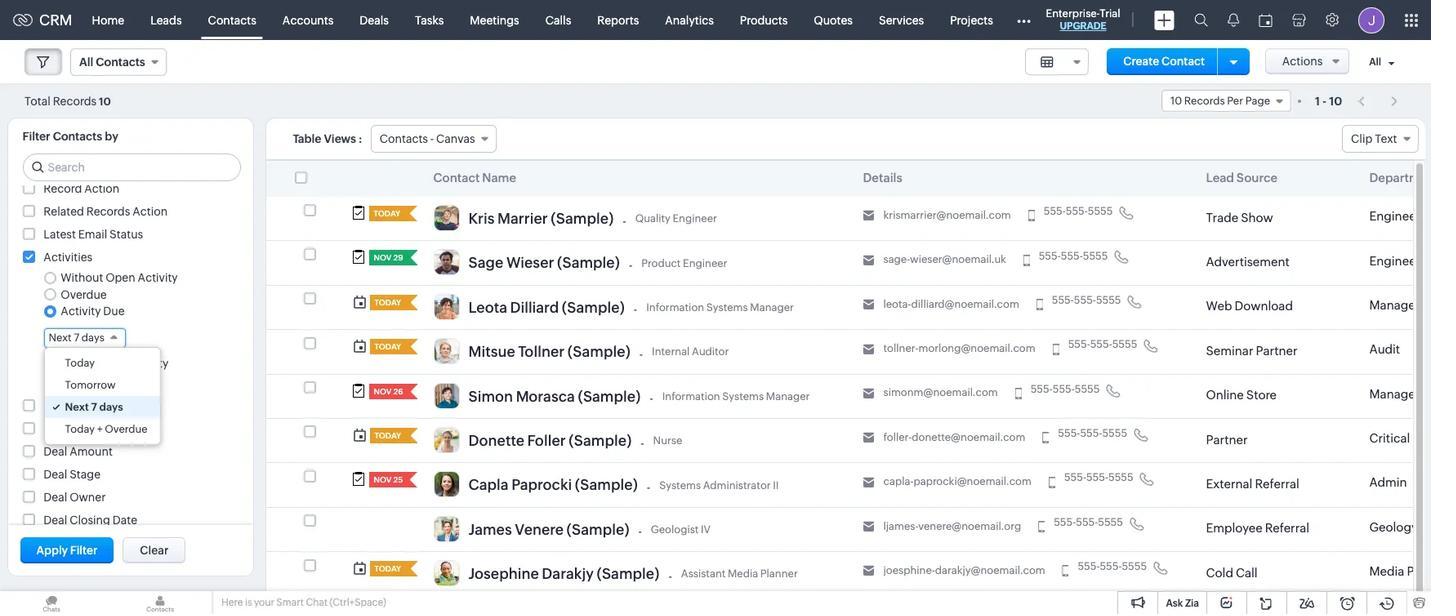 Task type: describe. For each thing, give the bounding box(es) containing it.
donette@noemail.com
[[912, 431, 1026, 444]]

apply filter
[[36, 544, 98, 557]]

ii
[[773, 479, 779, 491]]

overdue inside option
[[105, 423, 148, 436]]

reports link
[[584, 0, 652, 40]]

nov 26 link
[[369, 384, 403, 399]]

- for james venere (sample)
[[639, 526, 642, 539]]

today left +
[[65, 423, 95, 436]]

seminar partner
[[1206, 344, 1298, 358]]

capla-paprocki@noemail.com
[[884, 476, 1032, 488]]

external referral
[[1206, 477, 1300, 491]]

trade show
[[1206, 211, 1274, 224]]

cold call
[[1206, 566, 1258, 580]]

7 inside option
[[91, 401, 97, 413]]

here is your smart chat (ctrl+space)
[[221, 597, 386, 609]]

- for kris marrier (sample)
[[623, 215, 626, 228]]

chats image
[[0, 592, 103, 614]]

projects link
[[937, 0, 1007, 40]]

kris
[[469, 210, 495, 227]]

engineerin for kris marrier (sample)
[[1370, 209, 1432, 223]]

leota dilliard (sample)
[[469, 299, 625, 316]]

calls link
[[533, 0, 584, 40]]

table
[[293, 132, 321, 145]]

5555 for mitsue tollner (sample)
[[1113, 338, 1138, 351]]

deals link
[[347, 0, 402, 40]]

5555 for donette foller (sample)
[[1103, 427, 1128, 440]]

product
[[642, 257, 681, 269]]

7 inside 'field'
[[74, 332, 79, 344]]

1
[[1316, 94, 1320, 107]]

nov 29
[[374, 254, 403, 263]]

james venere (sample) link
[[469, 521, 630, 543]]

online
[[1206, 388, 1244, 402]]

today + overdue option
[[45, 418, 160, 440]]

manager for simon morasca (sample)
[[766, 390, 810, 403]]

nov 25 link
[[369, 472, 403, 488]]

morlong@noemail.com
[[919, 342, 1036, 355]]

product engineer
[[642, 257, 728, 269]]

without any activity
[[61, 357, 169, 370]]

next 7 days inside 'field'
[[49, 332, 104, 344]]

manageme for simon morasca (sample)
[[1370, 387, 1432, 401]]

deals inside deals link
[[360, 13, 389, 27]]

activity done
[[61, 374, 132, 387]]

5555 for josephine darakjy (sample)
[[1122, 561, 1147, 573]]

search image
[[1194, 13, 1208, 27]]

capla
[[469, 477, 509, 494]]

leota-dilliard@noemail.com link
[[884, 298, 1020, 311]]

signals image
[[1228, 13, 1239, 27]]

canvas profile image image for james venere (sample)
[[433, 516, 460, 542]]

(sample) for donette foller (sample)
[[569, 432, 632, 449]]

29
[[393, 254, 403, 263]]

information systems manager for simon morasca (sample)
[[662, 390, 810, 403]]

ask
[[1166, 598, 1183, 610]]

donette foller (sample) link
[[469, 432, 632, 454]]

today option
[[45, 352, 160, 374]]

your
[[254, 597, 275, 609]]

deal stage
[[44, 468, 101, 481]]

tollner-morlong@noemail.com link
[[884, 342, 1036, 355]]

0 vertical spatial overdue
[[61, 288, 107, 301]]

deal amount
[[44, 445, 113, 458]]

record action
[[44, 182, 119, 195]]

actions
[[1283, 55, 1323, 68]]

foller-donette@noemail.com
[[884, 431, 1026, 444]]

dilliard
[[510, 299, 559, 316]]

systems for simon morasca (sample)
[[723, 390, 764, 403]]

capla-paprocki@noemail.com link
[[884, 476, 1032, 489]]

today for mitsue tollner (sample)
[[375, 342, 401, 351]]

joesphine-darakjy@noemail.com
[[884, 565, 1046, 577]]

(sample) for james venere (sample)
[[567, 521, 630, 538]]

today for leota dilliard (sample)
[[375, 298, 401, 307]]

leota dilliard (sample) link
[[469, 299, 625, 320]]

Next 7 days field
[[44, 329, 125, 348]]

referral for capla paprocki (sample)
[[1255, 477, 1300, 491]]

icon_mail image for leota dilliard (sample)
[[863, 299, 875, 311]]

(sample) for leota dilliard (sample)
[[562, 299, 625, 316]]

10 for total records 10
[[99, 95, 111, 107]]

accounts
[[283, 13, 334, 27]]

services
[[879, 13, 924, 27]]

canvas profile image image for simon morasca (sample)
[[433, 383, 460, 409]]

james
[[469, 521, 512, 538]]

information systems manager for leota dilliard (sample)
[[646, 302, 794, 314]]

departmen
[[1370, 171, 1432, 185]]

systems for leota dilliard (sample)
[[707, 302, 748, 314]]

car
[[1413, 431, 1432, 445]]

audit
[[1370, 343, 1401, 357]]

0 horizontal spatial action
[[84, 182, 119, 195]]

joesphine-darakjy@noemail.com link
[[884, 565, 1046, 578]]

chat
[[306, 597, 328, 609]]

next inside 'field'
[[49, 332, 72, 344]]

notes
[[44, 399, 75, 412]]

critical
[[1370, 431, 1411, 445]]

critical car
[[1370, 431, 1432, 445]]

today for kris marrier (sample)
[[374, 209, 400, 218]]

list box containing today
[[45, 348, 160, 445]]

(sample) for kris marrier (sample)
[[551, 210, 614, 227]]

smart
[[276, 597, 304, 609]]

today link for kris marrier (sample)
[[369, 206, 402, 221]]

- for mitsue tollner (sample)
[[640, 348, 643, 361]]

manageme for leota dilliard (sample)
[[1370, 298, 1432, 312]]

search element
[[1184, 0, 1218, 40]]

amount
[[70, 445, 113, 458]]

icon_mail image for sage wieser (sample)
[[863, 255, 875, 266]]

contacts link
[[195, 0, 270, 40]]

meetings
[[470, 13, 519, 27]]

today for donette foller (sample)
[[375, 431, 401, 440]]

sage-wieser@noemail.uk link
[[884, 254, 1006, 267]]

records for 10
[[53, 94, 97, 107]]

- for capla paprocki (sample)
[[647, 481, 651, 494]]

information for simon morasca (sample)
[[662, 390, 720, 403]]

capla paprocki (sample) link
[[469, 477, 638, 498]]

dilliard@noemail.com
[[912, 298, 1020, 310]]

capla paprocki (sample)
[[469, 477, 638, 494]]

download
[[1235, 299, 1293, 313]]

ljames-
[[884, 520, 919, 532]]

media plan
[[1370, 565, 1432, 579]]

services link
[[866, 0, 937, 40]]

(ctrl+space)
[[330, 597, 386, 609]]

10 for 1 - 10
[[1330, 94, 1343, 107]]

canvas profile image image for donette foller (sample)
[[433, 427, 460, 453]]

next 7 days option
[[45, 396, 160, 418]]

(sample) for capla paprocki (sample)
[[575, 477, 638, 494]]

joesphine-
[[884, 565, 935, 577]]

email
[[78, 228, 107, 241]]

sage wieser (sample) link
[[469, 254, 620, 276]]

geologist iv
[[651, 524, 711, 536]]

foller-
[[884, 431, 912, 444]]

mitsue tollner (sample)
[[469, 343, 631, 360]]

- for sage wieser (sample)
[[629, 259, 633, 272]]

engineer for sage wieser (sample)
[[683, 257, 728, 269]]

nov 29 link
[[369, 250, 403, 266]]

next 7 days inside option
[[65, 401, 123, 413]]

engineerin for sage wieser (sample)
[[1370, 254, 1432, 268]]

lead source
[[1206, 171, 1278, 185]]

leota-dilliard@noemail.com
[[884, 298, 1020, 310]]

deal for deal closing date
[[44, 514, 67, 527]]

canvas profile image image for mitsue tollner (sample)
[[433, 338, 460, 365]]

engineer for kris marrier (sample)
[[673, 213, 717, 225]]

(sample) for simon morasca (sample)
[[578, 388, 641, 405]]

sage wieser (sample)
[[469, 254, 620, 272]]

today link for leota dilliard (sample)
[[370, 295, 403, 310]]

tollner
[[518, 343, 565, 360]]

simon morasca (sample)
[[469, 388, 641, 405]]

create
[[1124, 55, 1160, 68]]

canvas profile image image for leota dilliard (sample)
[[433, 294, 460, 320]]

0 horizontal spatial deals
[[44, 422, 73, 435]]

kris marrier (sample) link
[[469, 210, 614, 232]]

activity right the any
[[128, 357, 169, 370]]

- for josephine darakjy (sample)
[[669, 570, 672, 583]]

trial
[[1100, 7, 1121, 20]]

tasks
[[415, 13, 444, 27]]

meetings link
[[457, 0, 533, 40]]

clear
[[140, 544, 169, 557]]

:
[[359, 132, 363, 145]]

- for simon morasca (sample)
[[650, 392, 653, 405]]

geology
[[1370, 520, 1418, 534]]

auditor
[[692, 346, 729, 358]]

activity right open
[[138, 272, 178, 285]]



Task type: vqa. For each thing, say whether or not it's contained in the screenshot.


Task type: locate. For each thing, give the bounding box(es) containing it.
1 horizontal spatial partner
[[1256, 344, 1298, 358]]

deal up deal stage
[[44, 445, 67, 458]]

leota-
[[884, 298, 912, 310]]

1 vertical spatial engineer
[[683, 257, 728, 269]]

views
[[324, 132, 356, 145]]

nov inside nov 29 link
[[374, 254, 392, 263]]

0 vertical spatial manager
[[750, 302, 794, 314]]

action up related records action
[[84, 182, 119, 195]]

10 up by
[[99, 95, 111, 107]]

2 nov from the top
[[374, 387, 392, 396]]

manageme up the critical car
[[1370, 387, 1432, 401]]

zia
[[1186, 598, 1200, 610]]

systems up auditor
[[707, 302, 748, 314]]

0 vertical spatial action
[[84, 182, 119, 195]]

latest email status
[[44, 228, 143, 241]]

0 vertical spatial information
[[646, 302, 704, 314]]

0 vertical spatial partner
[[1256, 344, 1298, 358]]

555-555-5555
[[1044, 205, 1113, 217], [1039, 250, 1108, 262], [1052, 294, 1122, 306], [1068, 338, 1138, 351], [1031, 383, 1100, 395], [1058, 427, 1128, 440], [1065, 472, 1134, 484], [1054, 516, 1124, 528], [1078, 561, 1147, 573]]

today link for mitsue tollner (sample)
[[370, 339, 403, 355]]

nov left 29
[[374, 254, 392, 263]]

foller-donette@noemail.com link
[[884, 431, 1026, 444]]

1 vertical spatial contact
[[433, 171, 480, 185]]

any
[[106, 357, 126, 370]]

7 down activity due
[[74, 332, 79, 344]]

10 inside total records 10
[[99, 95, 111, 107]]

home
[[92, 13, 124, 27]]

morasca
[[516, 388, 575, 405]]

5555 for sage wieser (sample)
[[1083, 250, 1108, 262]]

9 canvas profile image image from the top
[[433, 561, 460, 587]]

3 deal from the top
[[44, 491, 67, 504]]

days inside 'field'
[[82, 332, 104, 344]]

manager
[[750, 302, 794, 314], [766, 390, 810, 403]]

signals element
[[1218, 0, 1249, 40]]

systems down auditor
[[723, 390, 764, 403]]

4 deal from the top
[[44, 514, 67, 527]]

icon_mail image for kris marrier (sample)
[[863, 210, 875, 222]]

without for without open activity
[[61, 272, 103, 285]]

today link up nov 26 link at the left of page
[[370, 339, 403, 355]]

Search text field
[[23, 154, 240, 181]]

without up activity done
[[61, 357, 103, 370]]

0 vertical spatial systems
[[707, 302, 748, 314]]

store
[[1247, 388, 1277, 402]]

7 canvas profile image image from the top
[[433, 472, 460, 498]]

nov left 26
[[374, 387, 392, 396]]

overdue right +
[[105, 423, 148, 436]]

icon_mail image left leota-
[[863, 299, 875, 311]]

contacts right leads
[[208, 13, 256, 27]]

lead
[[1206, 171, 1235, 185]]

foller
[[527, 432, 566, 449]]

nov for capla
[[374, 476, 392, 485]]

icon_mail image left capla- in the bottom of the page
[[863, 477, 875, 488]]

icon_mail image left simonm@noemail.com link
[[863, 388, 875, 400]]

mitsue tollner (sample) link
[[469, 343, 631, 365]]

josephine darakjy (sample) link
[[469, 565, 660, 587]]

related
[[44, 205, 84, 218]]

deal for deal amount
[[44, 445, 67, 458]]

1 horizontal spatial action
[[133, 205, 168, 218]]

canvas profile image image for kris marrier (sample)
[[433, 205, 460, 231]]

0 vertical spatial next 7 days
[[49, 332, 104, 344]]

josephine
[[469, 565, 539, 583]]

(sample) up sage wieser (sample)
[[551, 210, 614, 227]]

days up today + overdue
[[99, 401, 123, 413]]

total
[[25, 94, 51, 107]]

next inside option
[[65, 401, 89, 413]]

contacts image
[[109, 592, 212, 614]]

3 icon_mail image from the top
[[863, 299, 875, 311]]

1 vertical spatial partner
[[1206, 433, 1248, 447]]

tollner-
[[884, 342, 919, 355]]

(sample) right "morasca"
[[578, 388, 641, 405]]

today link
[[369, 206, 402, 221], [370, 295, 403, 310], [370, 339, 403, 355], [370, 428, 403, 444], [370, 561, 403, 577]]

0 vertical spatial 7
[[74, 332, 79, 344]]

home link
[[79, 0, 137, 40]]

related records action
[[44, 205, 168, 218]]

list box
[[45, 348, 160, 445]]

assistant
[[681, 568, 726, 580]]

1 horizontal spatial media
[[1370, 565, 1405, 579]]

1 vertical spatial information
[[662, 390, 720, 403]]

0 vertical spatial without
[[61, 272, 103, 285]]

icon_mail image left tollner- at bottom right
[[863, 344, 875, 355]]

1 engineerin from the top
[[1370, 209, 1432, 223]]

today
[[374, 209, 400, 218], [375, 298, 401, 307], [375, 342, 401, 351], [65, 357, 95, 369], [65, 423, 95, 436], [375, 431, 401, 440], [375, 565, 401, 574]]

nov for sage
[[374, 254, 392, 263]]

wieser@noemail.uk
[[910, 254, 1006, 266]]

sage-wieser@noemail.uk
[[884, 254, 1006, 266]]

6 canvas profile image image from the top
[[433, 427, 460, 453]]

calls
[[546, 13, 571, 27]]

contact name
[[433, 171, 517, 185]]

1 vertical spatial overdue
[[105, 423, 148, 436]]

closing
[[70, 514, 110, 527]]

1 vertical spatial referral
[[1265, 522, 1310, 535]]

venere
[[515, 521, 564, 538]]

0 vertical spatial engineer
[[673, 213, 717, 225]]

icon_mail image left sage-
[[863, 255, 875, 266]]

mitsue
[[469, 343, 515, 360]]

icon_mail image left joesphine-
[[863, 566, 875, 577]]

canvas profile image image left kris
[[433, 205, 460, 231]]

media
[[1370, 565, 1405, 579], [728, 568, 758, 580]]

name
[[482, 171, 517, 185]]

1 vertical spatial filter
[[70, 544, 98, 557]]

5 canvas profile image image from the top
[[433, 383, 460, 409]]

icon_mail image for capla paprocki (sample)
[[863, 477, 875, 488]]

deal left stage
[[44, 468, 67, 481]]

records for action
[[86, 205, 130, 218]]

(sample) right the "tollner"
[[568, 343, 631, 360]]

0 vertical spatial deals
[[360, 13, 389, 27]]

information systems manager down auditor
[[662, 390, 810, 403]]

paprocki
[[512, 477, 572, 494]]

1 vertical spatial deals
[[44, 422, 73, 435]]

0 vertical spatial nov
[[374, 254, 392, 263]]

(sample) right paprocki
[[575, 477, 638, 494]]

0 horizontal spatial contacts
[[53, 130, 102, 143]]

7 icon_mail image from the top
[[863, 477, 875, 488]]

date
[[113, 514, 137, 527]]

latest
[[44, 228, 76, 241]]

7 down "tomorrow"
[[91, 401, 97, 413]]

canvas profile image image left simon
[[433, 383, 460, 409]]

activity due
[[61, 305, 125, 318]]

1 nov from the top
[[374, 254, 392, 263]]

simonm@noemail.com link
[[884, 387, 998, 400]]

icon_mail image for simon morasca (sample)
[[863, 388, 875, 400]]

icon_mail image
[[863, 210, 875, 222], [863, 255, 875, 266], [863, 299, 875, 311], [863, 344, 875, 355], [863, 388, 875, 400], [863, 433, 875, 444], [863, 477, 875, 488], [863, 521, 875, 533], [863, 566, 875, 577]]

next down "tomorrow"
[[65, 401, 89, 413]]

kris marrier (sample)
[[469, 210, 614, 227]]

2 without from the top
[[61, 357, 103, 370]]

0 horizontal spatial media
[[728, 568, 758, 580]]

1 horizontal spatial contacts
[[208, 13, 256, 27]]

done
[[103, 374, 132, 387]]

today up (ctrl+space)
[[375, 565, 401, 574]]

0 horizontal spatial partner
[[1206, 433, 1248, 447]]

referral for james venere (sample)
[[1265, 522, 1310, 535]]

555-555-5555 for leota dilliard (sample)
[[1052, 294, 1122, 306]]

icon_mail image left foller-
[[863, 433, 875, 444]]

web
[[1206, 299, 1233, 313]]

2 deal from the top
[[44, 468, 67, 481]]

(sample) right foller
[[569, 432, 632, 449]]

2 vertical spatial nov
[[374, 476, 392, 485]]

(sample) up darakjy
[[567, 521, 630, 538]]

555-555-5555 for donette foller (sample)
[[1058, 427, 1128, 440]]

icon_mail image left the "ljames-"
[[863, 521, 875, 533]]

canvas profile image image left james
[[433, 516, 460, 542]]

0 horizontal spatial 10
[[99, 95, 111, 107]]

555-555-5555 for sage wieser (sample)
[[1039, 250, 1108, 262]]

1 horizontal spatial filter
[[70, 544, 98, 557]]

today up nov 26
[[375, 342, 401, 351]]

information up internal
[[646, 302, 704, 314]]

today link down nov 26 link at the left of page
[[370, 428, 403, 444]]

activity up notes
[[61, 374, 101, 387]]

deal for deal stage
[[44, 468, 67, 481]]

(sample) right dilliard
[[562, 299, 625, 316]]

filter down total
[[22, 130, 50, 143]]

days down activity due
[[82, 332, 104, 344]]

contact right create
[[1162, 55, 1205, 68]]

0 vertical spatial next
[[49, 332, 72, 344]]

deal closing date
[[44, 514, 137, 527]]

quotes
[[814, 13, 853, 27]]

icon_mobile image
[[1029, 210, 1035, 222], [1024, 255, 1030, 266], [1037, 299, 1043, 311], [1053, 344, 1059, 355], [1015, 388, 1022, 400], [1043, 433, 1049, 444], [1049, 477, 1056, 488], [1039, 521, 1045, 533], [1063, 566, 1069, 577]]

trade
[[1206, 211, 1239, 224]]

nov inside nov 26 link
[[374, 387, 392, 396]]

1 vertical spatial next
[[65, 401, 89, 413]]

contacts inside "link"
[[208, 13, 256, 27]]

0 vertical spatial contacts
[[208, 13, 256, 27]]

4 canvas profile image image from the top
[[433, 338, 460, 365]]

navigation
[[1351, 89, 1407, 113]]

information for leota dilliard (sample)
[[646, 302, 704, 314]]

0 vertical spatial information systems manager
[[646, 302, 794, 314]]

4 icon_mail image from the top
[[863, 344, 875, 355]]

nov inside nov 25 link
[[374, 476, 392, 485]]

1 deal from the top
[[44, 445, 67, 458]]

records up filter contacts by
[[53, 94, 97, 107]]

leads link
[[137, 0, 195, 40]]

0 vertical spatial engineerin
[[1370, 209, 1432, 223]]

ask zia
[[1166, 598, 1200, 610]]

partner down 'online'
[[1206, 433, 1248, 447]]

referral right external
[[1255, 477, 1300, 491]]

today link for donette foller (sample)
[[370, 428, 403, 444]]

1 horizontal spatial deals
[[360, 13, 389, 27]]

here
[[221, 597, 243, 609]]

0 horizontal spatial filter
[[22, 130, 50, 143]]

source
[[1237, 171, 1278, 185]]

canvas profile image image left 'leota'
[[433, 294, 460, 320]]

contact left 'name'
[[433, 171, 480, 185]]

1 vertical spatial next 7 days
[[65, 401, 123, 413]]

icon_mail image for mitsue tollner (sample)
[[863, 344, 875, 355]]

- for leota dilliard (sample)
[[634, 304, 638, 317]]

(sample) for josephine darakjy (sample)
[[597, 565, 660, 583]]

nov
[[374, 254, 392, 263], [374, 387, 392, 396], [374, 476, 392, 485]]

by
[[105, 130, 118, 143]]

5555 for capla paprocki (sample)
[[1109, 472, 1134, 484]]

2 icon_mail image from the top
[[863, 255, 875, 266]]

engineerin
[[1370, 209, 1432, 223], [1370, 254, 1432, 268]]

referral right employee
[[1265, 522, 1310, 535]]

555-
[[1044, 205, 1066, 217], [1066, 205, 1088, 217], [1039, 250, 1061, 262], [1061, 250, 1083, 262], [1052, 294, 1074, 306], [1074, 294, 1096, 306], [1068, 338, 1091, 351], [1091, 338, 1113, 351], [1031, 383, 1053, 395], [1053, 383, 1075, 395], [1058, 427, 1081, 440], [1081, 427, 1103, 440], [1065, 472, 1087, 484], [1087, 472, 1109, 484], [1054, 516, 1076, 528], [1076, 516, 1098, 528], [1078, 561, 1100, 573], [1100, 561, 1122, 573]]

activity up next 7 days 'field'
[[61, 305, 101, 318]]

icon_mail image for james venere (sample)
[[863, 521, 875, 533]]

total records 10
[[25, 94, 111, 107]]

manager for leota dilliard (sample)
[[750, 302, 794, 314]]

(sample) right the wieser
[[557, 254, 620, 272]]

overdue
[[61, 288, 107, 301], [105, 423, 148, 436]]

today for josephine darakjy (sample)
[[375, 565, 401, 574]]

2 canvas profile image image from the top
[[433, 250, 460, 276]]

media left planner
[[728, 568, 758, 580]]

0 horizontal spatial 7
[[74, 332, 79, 344]]

5 icon_mail image from the top
[[863, 388, 875, 400]]

today down nov 29
[[375, 298, 401, 307]]

0 vertical spatial records
[[53, 94, 97, 107]]

contacts left by
[[53, 130, 102, 143]]

icon_mail image for donette foller (sample)
[[863, 433, 875, 444]]

deal for deal owner
[[44, 491, 67, 504]]

next 7 days down activity due
[[49, 332, 104, 344]]

nov left 25
[[374, 476, 392, 485]]

1 icon_mail image from the top
[[863, 210, 875, 222]]

canvas profile image image left capla
[[433, 472, 460, 498]]

today up nov 29 link
[[374, 209, 400, 218]]

1 vertical spatial systems
[[723, 390, 764, 403]]

5555 for leota dilliard (sample)
[[1096, 294, 1122, 306]]

canvas profile image image for capla paprocki (sample)
[[433, 472, 460, 498]]

tasks link
[[402, 0, 457, 40]]

overdue up activity due
[[61, 288, 107, 301]]

0 vertical spatial manageme
[[1370, 298, 1432, 312]]

2 vertical spatial systems
[[660, 479, 701, 491]]

0 horizontal spatial contact
[[433, 171, 480, 185]]

2 manageme from the top
[[1370, 387, 1432, 401]]

10
[[1330, 94, 1343, 107], [99, 95, 111, 107]]

today link up (ctrl+space)
[[370, 561, 403, 577]]

all
[[1370, 57, 1382, 68]]

filter down closing
[[70, 544, 98, 557]]

1 horizontal spatial contact
[[1162, 55, 1205, 68]]

canvas profile image image left "donette"
[[433, 427, 460, 453]]

without down activities
[[61, 272, 103, 285]]

1 vertical spatial nov
[[374, 387, 392, 396]]

(sample) for mitsue tollner (sample)
[[568, 343, 631, 360]]

today link for josephine darakjy (sample)
[[370, 561, 403, 577]]

today up activity done
[[65, 357, 95, 369]]

1 horizontal spatial 7
[[91, 401, 97, 413]]

(sample) right darakjy
[[597, 565, 660, 583]]

deal down deal stage
[[44, 491, 67, 504]]

3 nov from the top
[[374, 476, 392, 485]]

2 engineerin from the top
[[1370, 254, 1432, 268]]

icon_mail image down details
[[863, 210, 875, 222]]

1 vertical spatial action
[[133, 205, 168, 218]]

canvas profile image image left sage
[[433, 250, 460, 276]]

darakjy
[[542, 565, 594, 583]]

crm
[[39, 11, 72, 29]]

3 canvas profile image image from the top
[[433, 294, 460, 320]]

0 vertical spatial contact
[[1162, 55, 1205, 68]]

without for without any activity
[[61, 357, 103, 370]]

0 vertical spatial days
[[82, 332, 104, 344]]

today + overdue
[[65, 423, 148, 436]]

555-555-5555 for mitsue tollner (sample)
[[1068, 338, 1138, 351]]

web download
[[1206, 299, 1293, 313]]

8 icon_mail image from the top
[[863, 521, 875, 533]]

manageme up audit
[[1370, 298, 1432, 312]]

1 vertical spatial without
[[61, 357, 103, 370]]

9 icon_mail image from the top
[[863, 566, 875, 577]]

canvas profile image image for sage wieser (sample)
[[433, 250, 460, 276]]

contact inside button
[[1162, 55, 1205, 68]]

6 icon_mail image from the top
[[863, 433, 875, 444]]

1 canvas profile image image from the top
[[433, 205, 460, 231]]

1 vertical spatial manager
[[766, 390, 810, 403]]

records up latest email status
[[86, 205, 130, 218]]

stage
[[70, 468, 101, 481]]

1 manageme from the top
[[1370, 298, 1432, 312]]

engineer right product at left
[[683, 257, 728, 269]]

8 canvas profile image image from the top
[[433, 516, 460, 542]]

(sample)
[[551, 210, 614, 227], [557, 254, 620, 272], [562, 299, 625, 316], [568, 343, 631, 360], [578, 388, 641, 405], [569, 432, 632, 449], [575, 477, 638, 494], [567, 521, 630, 538], [597, 565, 660, 583]]

action up status
[[133, 205, 168, 218]]

information down internal auditor
[[662, 390, 720, 403]]

darakjy@noemail.com
[[935, 565, 1046, 577]]

canvas profile image image for josephine darakjy (sample)
[[433, 561, 460, 587]]

engineer right "quality"
[[673, 213, 717, 225]]

icon_mail image for josephine darakjy (sample)
[[863, 566, 875, 577]]

1 without from the top
[[61, 272, 103, 285]]

upgrade
[[1060, 20, 1107, 32]]

canvas profile image image left josephine at bottom left
[[433, 561, 460, 587]]

simonm@noemail.com
[[884, 387, 998, 399]]

1 vertical spatial information systems manager
[[662, 390, 810, 403]]

10 right "1"
[[1330, 94, 1343, 107]]

today up nov 25
[[375, 431, 401, 440]]

deals left tasks link
[[360, 13, 389, 27]]

canvas profile image image left mitsue
[[433, 338, 460, 365]]

information systems manager up auditor
[[646, 302, 794, 314]]

nov 26
[[374, 387, 403, 396]]

filter inside 'button'
[[70, 544, 98, 557]]

krismarrier@noemail.com
[[884, 209, 1011, 221]]

1 vertical spatial contacts
[[53, 130, 102, 143]]

media left plan
[[1370, 565, 1405, 579]]

today link up nov 29 link
[[369, 206, 402, 221]]

tomorrow option
[[45, 374, 160, 396]]

1 vertical spatial engineerin
[[1370, 254, 1432, 268]]

next down activity due
[[49, 332, 72, 344]]

1 vertical spatial manageme
[[1370, 387, 1432, 401]]

next 7 days down "tomorrow"
[[65, 401, 123, 413]]

tomorrow
[[65, 379, 116, 391]]

- for donette foller (sample)
[[641, 437, 644, 450]]

days inside option
[[99, 401, 123, 413]]

555-555-5555 for josephine darakjy (sample)
[[1078, 561, 1147, 573]]

(sample) for sage wieser (sample)
[[557, 254, 620, 272]]

1 horizontal spatial 10
[[1330, 94, 1343, 107]]

555-555-5555 for capla paprocki (sample)
[[1065, 472, 1134, 484]]

partner down the download
[[1256, 344, 1298, 358]]

systems up geologist iv
[[660, 479, 701, 491]]

1 vertical spatial days
[[99, 401, 123, 413]]

deal down deal owner on the bottom of page
[[44, 514, 67, 527]]

1 vertical spatial records
[[86, 205, 130, 218]]

canvas profile image image
[[433, 205, 460, 231], [433, 250, 460, 276], [433, 294, 460, 320], [433, 338, 460, 365], [433, 383, 460, 409], [433, 427, 460, 453], [433, 472, 460, 498], [433, 516, 460, 542], [433, 561, 460, 587]]

tollner-morlong@noemail.com
[[884, 342, 1036, 355]]

josephine darakjy (sample)
[[469, 565, 660, 583]]

0 vertical spatial filter
[[22, 130, 50, 143]]

today link down nov 29 link
[[370, 295, 403, 310]]

+
[[97, 423, 103, 436]]

1 vertical spatial 7
[[91, 401, 97, 413]]

deals down notes
[[44, 422, 73, 435]]

0 vertical spatial referral
[[1255, 477, 1300, 491]]

nov for simon
[[374, 387, 392, 396]]



